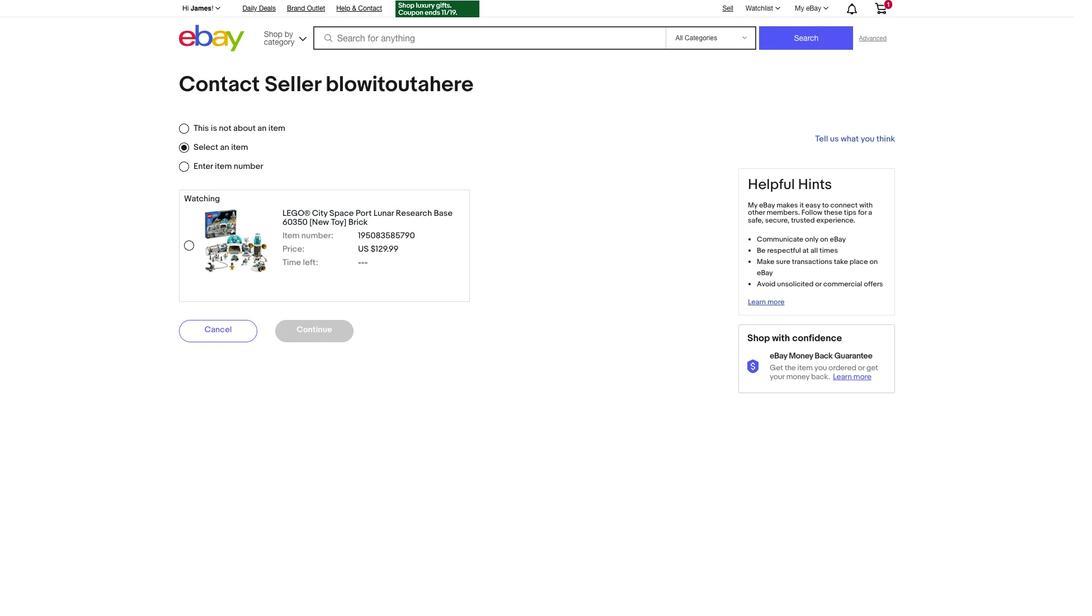 Task type: vqa. For each thing, say whether or not it's contained in the screenshot.
topmost the with details__icon
no



Task type: describe. For each thing, give the bounding box(es) containing it.
1 - from the left
[[358, 258, 362, 268]]

$129.99
[[371, 244, 399, 255]]

none submit inside 'shop by category' banner
[[760, 26, 854, 50]]

advanced link
[[854, 27, 893, 49]]

brand outlet link
[[287, 3, 325, 15]]

time left:
[[283, 258, 318, 268]]

price:
[[283, 244, 305, 255]]

---
[[358, 258, 368, 268]]

lego®
[[283, 208, 310, 219]]

left:
[[303, 258, 318, 268]]

offers
[[864, 280, 884, 289]]

sell link
[[718, 4, 739, 12]]

these
[[825, 208, 843, 217]]

city
[[312, 208, 328, 219]]

ebay money back guarantee
[[770, 351, 873, 362]]

us $129.99
[[358, 244, 399, 255]]

all
[[811, 246, 819, 255]]

members.
[[767, 208, 800, 217]]

deals
[[259, 4, 276, 12]]

this
[[194, 123, 209, 134]]

with details__icon image
[[748, 360, 761, 373]]

connect
[[831, 201, 858, 210]]

0 horizontal spatial learn more
[[748, 298, 785, 307]]

learn for right learn more link
[[834, 372, 852, 382]]

item
[[283, 231, 300, 241]]

what
[[841, 134, 859, 144]]

account navigation
[[176, 0, 896, 19]]

continue
[[297, 325, 332, 335]]

cancel link
[[179, 320, 258, 342]]

watching
[[184, 194, 220, 204]]

us
[[358, 244, 369, 255]]

daily deals link
[[243, 3, 276, 15]]

help & contact
[[337, 4, 382, 12]]

help & contact link
[[337, 3, 382, 15]]

daily deals
[[243, 4, 276, 12]]

help
[[337, 4, 350, 12]]

respectful
[[768, 246, 802, 255]]

60350
[[283, 217, 308, 228]]

communicate only on ebay be respectful at all times make sure transactions take place on ebay avoid unsolicited or commercial offers
[[757, 235, 884, 289]]

brick
[[349, 217, 368, 228]]

trusted
[[792, 216, 815, 225]]

commercial
[[824, 280, 863, 289]]

back.
[[812, 372, 831, 382]]

195083585790
[[358, 231, 415, 241]]

time
[[283, 258, 301, 268]]

your
[[770, 372, 785, 382]]

my ebay
[[796, 4, 822, 12]]

learn for the left learn more link
[[748, 298, 766, 307]]

[new
[[310, 217, 329, 228]]

blowitoutahere
[[326, 72, 474, 98]]

item inside get the item you ordered or get your money back.
[[798, 363, 813, 373]]

contact inside account navigation
[[358, 4, 382, 12]]

contact seller blowitoutahere
[[179, 72, 474, 98]]

this is not about an item
[[194, 123, 286, 134]]

base
[[434, 208, 453, 219]]

at
[[803, 246, 810, 255]]

to
[[823, 201, 829, 210]]

tell
[[816, 134, 829, 144]]

select an item
[[194, 142, 248, 153]]

guarantee
[[835, 351, 873, 362]]

avoid
[[757, 280, 776, 289]]

you for think
[[861, 134, 875, 144]]

hints
[[799, 176, 833, 194]]

follow
[[802, 208, 823, 217]]

port
[[356, 208, 372, 219]]

ebay up get
[[770, 351, 788, 362]]

unsolicited
[[778, 280, 814, 289]]

shop with confidence
[[748, 333, 843, 344]]

item right about
[[269, 123, 286, 134]]

tell us what you think
[[816, 134, 896, 144]]

think
[[877, 134, 896, 144]]

shop by category
[[264, 29, 295, 46]]

category
[[264, 37, 295, 46]]

only
[[806, 235, 819, 244]]

not
[[219, 123, 232, 134]]

item number:
[[283, 231, 334, 241]]

secure,
[[766, 216, 790, 225]]

ebay inside the my ebay link
[[807, 4, 822, 12]]

watchlist
[[746, 4, 774, 12]]

my ebay makes it easy to connect with other members. follow these tips for a safe, secure, trusted experience.
[[748, 201, 873, 225]]

lunar
[[374, 208, 394, 219]]

shop by category banner
[[176, 0, 896, 54]]

james
[[191, 4, 212, 12]]

tips
[[845, 208, 857, 217]]

my ebay link
[[789, 2, 834, 15]]



Task type: locate. For each thing, give the bounding box(es) containing it.
or
[[816, 280, 822, 289], [859, 363, 865, 373]]

ordered
[[829, 363, 857, 373]]

back
[[815, 351, 833, 362]]

watchlist link
[[740, 2, 786, 15]]

toy]
[[331, 217, 347, 228]]

ebay inside my ebay makes it easy to connect with other members. follow these tips for a safe, secure, trusted experience.
[[760, 201, 775, 210]]

1 vertical spatial shop
[[748, 333, 770, 344]]

hi
[[182, 4, 189, 12]]

shop for shop with confidence
[[748, 333, 770, 344]]

number:
[[302, 231, 334, 241]]

0 horizontal spatial on
[[821, 235, 829, 244]]

transactions
[[793, 258, 833, 266]]

helpful hints
[[748, 176, 833, 194]]

0 vertical spatial an
[[258, 123, 267, 134]]

1 horizontal spatial contact
[[358, 4, 382, 12]]

get the item you ordered or get your money back.
[[770, 363, 879, 382]]

lego® city space port lunar research base 60350 [new toy] brick image
[[204, 209, 268, 273]]

1
[[887, 1, 891, 8]]

experience.
[[817, 216, 856, 225]]

learn more link down the avoid
[[748, 298, 785, 307]]

confidence
[[793, 333, 843, 344]]

be
[[757, 246, 766, 255]]

1 vertical spatial contact
[[179, 72, 260, 98]]

select
[[194, 142, 218, 153]]

or left get
[[859, 363, 865, 373]]

item
[[269, 123, 286, 134], [231, 142, 248, 153], [215, 161, 232, 172], [798, 363, 813, 373]]

more
[[768, 298, 785, 307], [854, 372, 872, 382]]

0 vertical spatial more
[[768, 298, 785, 307]]

it
[[800, 201, 804, 210]]

1 horizontal spatial shop
[[748, 333, 770, 344]]

money
[[787, 372, 810, 382]]

learn
[[748, 298, 766, 307], [834, 372, 852, 382]]

enter item number
[[194, 161, 263, 172]]

contact up is
[[179, 72, 260, 98]]

1 horizontal spatial with
[[860, 201, 873, 210]]

1 horizontal spatial on
[[870, 258, 878, 266]]

1 vertical spatial learn
[[834, 372, 852, 382]]

by
[[285, 29, 293, 38]]

ebay right the watchlist link
[[807, 4, 822, 12]]

1 vertical spatial or
[[859, 363, 865, 373]]

0 horizontal spatial contact
[[179, 72, 260, 98]]

you right the what
[[861, 134, 875, 144]]

0 horizontal spatial more
[[768, 298, 785, 307]]

safe,
[[748, 216, 764, 225]]

outlet
[[307, 4, 325, 12]]

you inside get the item you ordered or get your money back.
[[815, 363, 828, 373]]

ebay up times
[[830, 235, 847, 244]]

brand
[[287, 4, 305, 12]]

more down the avoid
[[768, 298, 785, 307]]

0 vertical spatial learn more link
[[748, 298, 785, 307]]

get
[[770, 363, 784, 373]]

the
[[785, 363, 796, 373]]

1 horizontal spatial learn more link
[[834, 372, 875, 382]]

shop left by
[[264, 29, 283, 38]]

0 horizontal spatial with
[[773, 333, 791, 344]]

1 horizontal spatial learn
[[834, 372, 852, 382]]

0 vertical spatial learn
[[748, 298, 766, 307]]

learn more down the avoid
[[748, 298, 785, 307]]

0 horizontal spatial learn more link
[[748, 298, 785, 307]]

you down ebay money back guarantee
[[815, 363, 828, 373]]

communicate
[[757, 235, 804, 244]]

seller
[[265, 72, 321, 98]]

learn right back.
[[834, 372, 852, 382]]

1 vertical spatial an
[[220, 142, 229, 153]]

more down guarantee
[[854, 372, 872, 382]]

Search for anything text field
[[315, 27, 664, 49]]

on up times
[[821, 235, 829, 244]]

1 horizontal spatial you
[[861, 134, 875, 144]]

helpful
[[748, 176, 795, 194]]

shop inside the shop by category
[[264, 29, 283, 38]]

3 - from the left
[[365, 258, 368, 268]]

0 horizontal spatial my
[[748, 201, 758, 210]]

ebay up secure,
[[760, 201, 775, 210]]

more for right learn more link
[[854, 372, 872, 382]]

you
[[861, 134, 875, 144], [815, 363, 828, 373]]

or inside get the item you ordered or get your money back.
[[859, 363, 865, 373]]

on right place
[[870, 258, 878, 266]]

1 vertical spatial my
[[748, 201, 758, 210]]

1 horizontal spatial learn more
[[834, 372, 872, 382]]

with right tips
[[860, 201, 873, 210]]

on
[[821, 235, 829, 244], [870, 258, 878, 266]]

about
[[233, 123, 256, 134]]

0 vertical spatial learn more
[[748, 298, 785, 307]]

shop up with details__icon
[[748, 333, 770, 344]]

0 vertical spatial or
[[816, 280, 822, 289]]

item down select an item
[[215, 161, 232, 172]]

shop for shop by category
[[264, 29, 283, 38]]

shop by category button
[[259, 25, 309, 49]]

0 horizontal spatial shop
[[264, 29, 283, 38]]

1 horizontal spatial or
[[859, 363, 865, 373]]

my for my ebay makes it easy to connect with other members. follow these tips for a safe, secure, trusted experience.
[[748, 201, 758, 210]]

my inside account navigation
[[796, 4, 805, 12]]

my for my ebay
[[796, 4, 805, 12]]

learn more down guarantee
[[834, 372, 872, 382]]

sell
[[723, 4, 734, 12]]

2 - from the left
[[362, 258, 365, 268]]

easy
[[806, 201, 821, 210]]

an right select
[[220, 142, 229, 153]]

learn down the avoid
[[748, 298, 766, 307]]

number
[[234, 161, 263, 172]]

0 vertical spatial my
[[796, 4, 805, 12]]

0 horizontal spatial you
[[815, 363, 828, 373]]

item down "money"
[[798, 363, 813, 373]]

with inside my ebay makes it easy to connect with other members. follow these tips for a safe, secure, trusted experience.
[[860, 201, 873, 210]]

my
[[796, 4, 805, 12], [748, 201, 758, 210]]

take
[[835, 258, 849, 266]]

1 vertical spatial more
[[854, 372, 872, 382]]

makes
[[777, 201, 799, 210]]

1 vertical spatial learn more
[[834, 372, 872, 382]]

cancel
[[205, 325, 232, 335]]

with up "money"
[[773, 333, 791, 344]]

get
[[867, 363, 879, 373]]

research
[[396, 208, 432, 219]]

1 horizontal spatial an
[[258, 123, 267, 134]]

lego® city space port lunar research base 60350 [new toy] brick
[[283, 208, 453, 228]]

None submit
[[760, 26, 854, 50]]

us
[[831, 134, 840, 144]]

1 horizontal spatial my
[[796, 4, 805, 12]]

sure
[[777, 258, 791, 266]]

other
[[748, 208, 766, 217]]

item down this is not about an item
[[231, 142, 248, 153]]

money
[[789, 351, 814, 362]]

0 horizontal spatial an
[[220, 142, 229, 153]]

0 vertical spatial shop
[[264, 29, 283, 38]]

brand outlet
[[287, 4, 325, 12]]

times
[[820, 246, 839, 255]]

!
[[212, 4, 214, 12]]

0 vertical spatial on
[[821, 235, 829, 244]]

enter
[[194, 161, 213, 172]]

1 vertical spatial with
[[773, 333, 791, 344]]

is
[[211, 123, 217, 134]]

1 link
[[869, 0, 894, 16]]

advanced
[[860, 35, 887, 41]]

1 vertical spatial on
[[870, 258, 878, 266]]

1 vertical spatial you
[[815, 363, 828, 373]]

1 horizontal spatial more
[[854, 372, 872, 382]]

a
[[869, 208, 873, 217]]

more for the left learn more link
[[768, 298, 785, 307]]

0 horizontal spatial learn
[[748, 298, 766, 307]]

my right the watchlist link
[[796, 4, 805, 12]]

get the coupon image
[[396, 1, 480, 17]]

continue link
[[275, 320, 354, 342]]

learn more
[[748, 298, 785, 307], [834, 372, 872, 382]]

contact right the &
[[358, 4, 382, 12]]

an right about
[[258, 123, 267, 134]]

0 vertical spatial with
[[860, 201, 873, 210]]

space
[[330, 208, 354, 219]]

1 vertical spatial learn more link
[[834, 372, 875, 382]]

ebay down 'make'
[[757, 269, 773, 278]]

my up the safe,
[[748, 201, 758, 210]]

0 vertical spatial you
[[861, 134, 875, 144]]

or inside 'communicate only on ebay be respectful at all times make sure transactions take place on ebay avoid unsolicited or commercial offers'
[[816, 280, 822, 289]]

my inside my ebay makes it easy to connect with other members. follow these tips for a safe, secure, trusted experience.
[[748, 201, 758, 210]]

or right unsolicited
[[816, 280, 822, 289]]

0 vertical spatial contact
[[358, 4, 382, 12]]

you for ordered
[[815, 363, 828, 373]]

ebay
[[807, 4, 822, 12], [760, 201, 775, 210], [830, 235, 847, 244], [757, 269, 773, 278], [770, 351, 788, 362]]

learn more link
[[748, 298, 785, 307], [834, 372, 875, 382]]

learn more link down guarantee
[[834, 372, 875, 382]]

0 horizontal spatial or
[[816, 280, 822, 289]]



